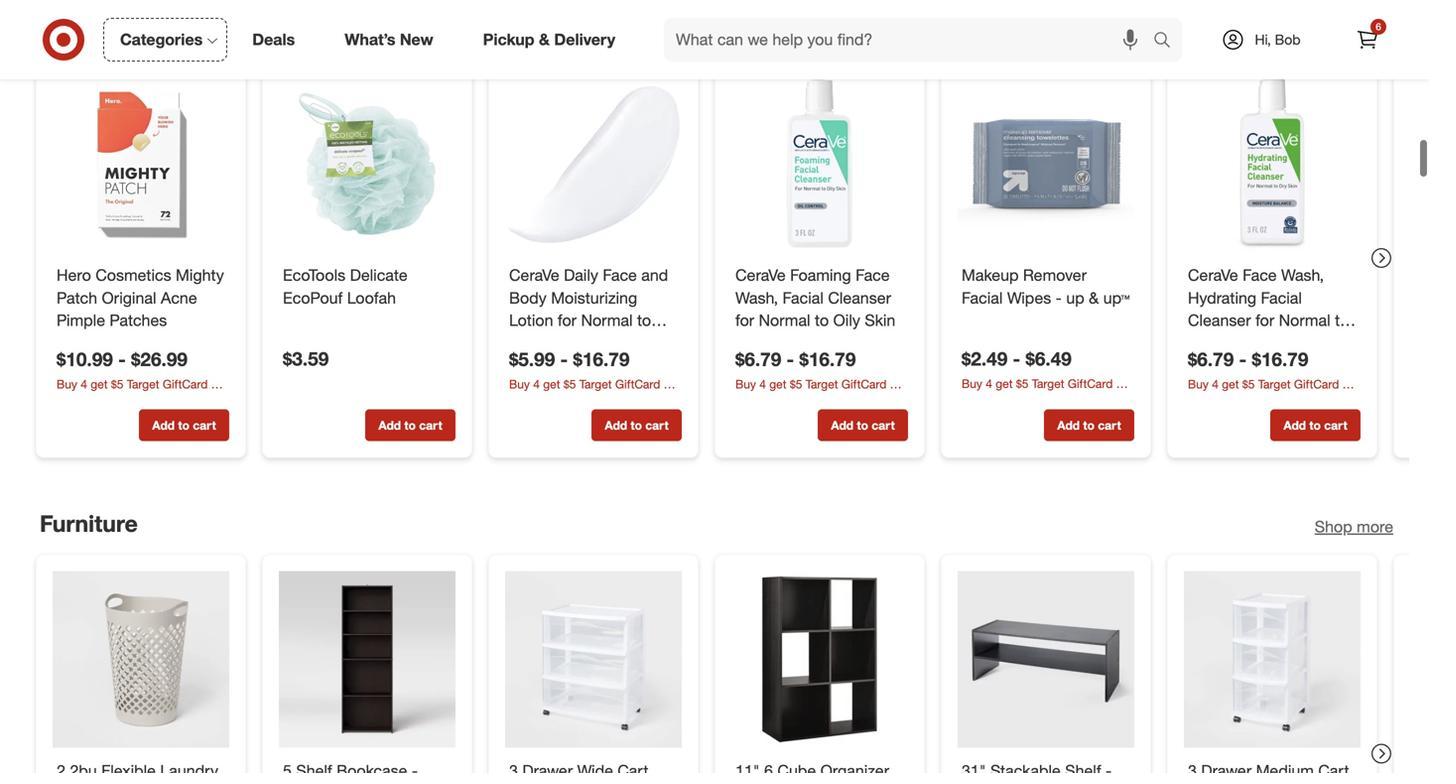 Task type: describe. For each thing, give the bounding box(es) containing it.
more for furniture
[[1358, 517, 1394, 537]]

add to cart for ecotools delicate ecopouf loofah
[[379, 418, 443, 433]]

giftcard inside cerave face wash, hydrating facial cleanser for normal to dry skin $6.79 - $16.79 buy 4 get $5 target giftcard on beauty & personal care
[[1295, 377, 1340, 392]]

cart for cerave daily face and body moisturizing lotion for normal to dry skin - fragrance free
[[646, 418, 669, 433]]

search button
[[1145, 18, 1193, 66]]

ecotools
[[283, 266, 346, 285]]

makeup remover facial wipes - up & up™ link
[[962, 264, 1131, 310]]

delicate
[[350, 266, 408, 285]]

new
[[400, 30, 434, 49]]

to for cerave face wash, hydrating facial cleanser for normal to dry skin
[[1310, 418, 1322, 433]]

original
[[102, 288, 156, 308]]

buy 4 get $5 target giftcard on beauty & personal care button for $6.79
[[736, 376, 909, 409]]

bob
[[1276, 31, 1301, 48]]

and
[[642, 266, 669, 285]]

personal for $10.99
[[107, 394, 154, 409]]

hero cosmetics mighty patch original acne pimple patches
[[57, 266, 224, 330]]

face inside cerave face wash, hydrating facial cleanser for normal to dry skin $6.79 - $16.79 buy 4 get $5 target giftcard on beauty & personal care
[[1243, 266, 1278, 285]]

categories link
[[103, 18, 228, 62]]

oily
[[834, 311, 861, 330]]

daily
[[564, 266, 599, 285]]

foaming
[[791, 266, 852, 285]]

$6.79 inside cerave face wash, hydrating facial cleanser for normal to dry skin $6.79 - $16.79 buy 4 get $5 target giftcard on beauty & personal care
[[1189, 348, 1235, 371]]

& inside cerave face wash, hydrating facial cleanser for normal to dry skin $6.79 - $16.79 buy 4 get $5 target giftcard on beauty & personal care
[[1228, 394, 1236, 409]]

deals link
[[236, 18, 320, 62]]

6
[[1376, 20, 1382, 33]]

care inside cerave face wash, hydrating facial cleanser for normal to dry skin $6.79 - $16.79 buy 4 get $5 target giftcard on beauty & personal care
[[1289, 394, 1312, 409]]

to inside cerave face wash, hydrating facial cleanser for normal to dry skin $6.79 - $16.79 buy 4 get $5 target giftcard on beauty & personal care
[[1336, 311, 1350, 330]]

furniture
[[40, 510, 138, 538]]

giftcard for $6.79 - $16.79
[[842, 377, 887, 392]]

makeup
[[962, 266, 1019, 285]]

target for $6.79
[[806, 377, 839, 392]]

add to cart for cerave foaming face wash, facial cleanser for normal to oily skin
[[831, 418, 895, 433]]

buy 4 get $5 target giftcard on beauty & personal care button for $5.99
[[509, 376, 682, 409]]

cerave face wash, hydrating facial cleanser for normal to dry skin $6.79 - $16.79 buy 4 get $5 target giftcard on beauty & personal care
[[1189, 266, 1357, 409]]

free
[[509, 357, 541, 376]]

for for wash,
[[736, 311, 755, 330]]

- inside makeup remover facial wipes - up & up™
[[1056, 288, 1062, 308]]

on for $5.99 - $16.79
[[664, 377, 677, 392]]

personal for $5.99
[[560, 394, 606, 409]]

& inside "$10.99 - $26.99 buy 4 get $5 target giftcard on beauty & personal care"
[[96, 394, 104, 409]]

- inside $6.79 - $16.79 buy 4 get $5 target giftcard on beauty & personal care
[[787, 348, 795, 371]]

$16.79 for $5.99 - $16.79
[[573, 348, 630, 371]]

fragrance
[[584, 334, 656, 353]]

- left $6.49
[[1013, 348, 1021, 371]]

$5 inside cerave face wash, hydrating facial cleanser for normal to dry skin $6.79 - $16.79 buy 4 get $5 target giftcard on beauty & personal care
[[1243, 377, 1256, 392]]

beauty inside cerave face wash, hydrating facial cleanser for normal to dry skin $6.79 - $16.79 buy 4 get $5 target giftcard on beauty & personal care
[[1189, 394, 1225, 409]]

ecopouf
[[283, 288, 343, 308]]

target for $10.99
[[127, 377, 159, 392]]

to inside cerave foaming face wash, facial cleanser for normal to oily skin
[[815, 311, 829, 330]]

delivery
[[554, 30, 616, 49]]

add for cerave daily face and body moisturizing lotion for normal to dry skin - fragrance free
[[605, 418, 628, 433]]

$6.79 inside $6.79 - $16.79 buy 4 get $5 target giftcard on beauty & personal care
[[736, 348, 782, 371]]

beauty for $5.99 - $16.79
[[509, 394, 546, 409]]

more for beauty
[[1358, 22, 1394, 41]]

beauty for $10.99 - $26.99
[[57, 394, 93, 409]]

$5.99 - $16.79 buy 4 get $5 target giftcard on beauty & personal care
[[509, 348, 677, 409]]

cerave daily face and body moisturizing lotion for normal to dry skin - fragrance free
[[509, 266, 669, 376]]

hi, bob
[[1256, 31, 1301, 48]]

& inside makeup remover facial wipes - up & up™
[[1089, 288, 1099, 308]]

face for $5.99 - $16.79
[[603, 266, 637, 285]]

pickup
[[483, 30, 535, 49]]

loofah
[[347, 288, 396, 308]]

mighty
[[176, 266, 224, 285]]

buy 4 get $5 target giftcard on beauty & personal care button for $10.99
[[57, 376, 229, 409]]

shop more button for furniture
[[1315, 516, 1394, 539]]

cerave foaming face wash, facial cleanser for normal to oily skin
[[736, 266, 896, 330]]

shop more for beauty
[[1315, 22, 1394, 41]]

for inside cerave daily face and body moisturizing lotion for normal to dry skin - fragrance free
[[558, 311, 577, 330]]

add for ecotools delicate ecopouf loofah
[[379, 418, 401, 433]]

6 add to cart from the left
[[1284, 418, 1348, 433]]

add to cart for cerave daily face and body moisturizing lotion for normal to dry skin - fragrance free
[[605, 418, 669, 433]]

$10.99 - $26.99 buy 4 get $5 target giftcard on beauty & personal care
[[57, 348, 225, 409]]

& inside $6.79 - $16.79 buy 4 get $5 target giftcard on beauty & personal care
[[776, 394, 783, 409]]

buy for $6.79 - $16.79
[[736, 377, 757, 392]]

target for $5.99
[[580, 377, 612, 392]]

to for cerave foaming face wash, facial cleanser for normal to oily skin
[[857, 418, 869, 433]]

get for $10.99
[[91, 377, 108, 392]]

& inside $5.99 - $16.79 buy 4 get $5 target giftcard on beauty & personal care
[[549, 394, 557, 409]]

6 link
[[1346, 18, 1390, 62]]

to for cerave daily face and body moisturizing lotion for normal to dry skin - fragrance free
[[631, 418, 642, 433]]

$26.99
[[131, 348, 188, 371]]

shop more for furniture
[[1315, 517, 1394, 537]]

deals
[[252, 30, 295, 49]]

hydrating
[[1189, 288, 1257, 308]]

what's
[[345, 30, 396, 49]]

face for $6.79 - $16.79
[[856, 266, 890, 285]]

facial inside makeup remover facial wipes - up & up™
[[962, 288, 1003, 308]]

normal for wash,
[[759, 311, 811, 330]]

cerave inside cerave face wash, hydrating facial cleanser for normal to dry skin $6.79 - $16.79 buy 4 get $5 target giftcard on beauty & personal care
[[1189, 266, 1239, 285]]

facial for hydrating
[[1262, 288, 1303, 308]]



Task type: locate. For each thing, give the bounding box(es) containing it.
for
[[558, 311, 577, 330], [736, 311, 755, 330], [1256, 311, 1275, 330]]

4 add to cart button from the left
[[818, 410, 909, 441]]

- left $26.99
[[118, 348, 126, 371]]

cart for makeup remover facial wipes - up & up™
[[1099, 418, 1122, 433]]

3 add to cart from the left
[[605, 418, 669, 433]]

body
[[509, 288, 547, 308]]

target inside $5.99 - $16.79 buy 4 get $5 target giftcard on beauty & personal care
[[580, 377, 612, 392]]

0 vertical spatial shop
[[1315, 22, 1353, 41]]

target down the oily
[[806, 377, 839, 392]]

3 buy from the left
[[736, 377, 757, 392]]

4 cart from the left
[[872, 418, 895, 433]]

cerave for $5.99
[[509, 266, 560, 285]]

buy for $5.99 - $16.79
[[509, 377, 530, 392]]

shop for beauty
[[1315, 22, 1353, 41]]

1 $6.79 from the left
[[736, 348, 782, 371]]

3 drawer wide cart white - brightroom™ image
[[505, 571, 682, 748], [505, 571, 682, 748]]

to inside cerave daily face and body moisturizing lotion for normal to dry skin - fragrance free
[[637, 311, 651, 330]]

1 care from the left
[[157, 394, 180, 409]]

normal
[[581, 311, 633, 330], [759, 311, 811, 330], [1280, 311, 1331, 330]]

$2.49
[[962, 348, 1008, 371]]

lotion
[[509, 311, 554, 330]]

1 target from the left
[[127, 377, 159, 392]]

dry up free
[[509, 334, 534, 353]]

add to cart for hero cosmetics mighty patch original acne pimple patches
[[152, 418, 216, 433]]

0 vertical spatial shop more button
[[1315, 20, 1394, 43]]

buy inside $5.99 - $16.79 buy 4 get $5 target giftcard on beauty & personal care
[[509, 377, 530, 392]]

$3.59
[[283, 348, 329, 371]]

$5 for $5.99
[[564, 377, 576, 392]]

personal inside "$10.99 - $26.99 buy 4 get $5 target giftcard on beauty & personal care"
[[107, 394, 154, 409]]

4 target from the left
[[1259, 377, 1291, 392]]

pickup & delivery
[[483, 30, 616, 49]]

facial down 'foaming'
[[783, 288, 824, 308]]

cerave inside cerave daily face and body moisturizing lotion for normal to dry skin - fragrance free
[[509, 266, 560, 285]]

up
[[1067, 288, 1085, 308]]

1 add from the left
[[152, 418, 175, 433]]

2 horizontal spatial skin
[[1218, 334, 1249, 353]]

face right 'foaming'
[[856, 266, 890, 285]]

1 vertical spatial shop
[[1315, 517, 1353, 537]]

3 add from the left
[[605, 418, 628, 433]]

target inside "$10.99 - $26.99 buy 4 get $5 target giftcard on beauty & personal care"
[[127, 377, 159, 392]]

1 get from the left
[[91, 377, 108, 392]]

what's new
[[345, 30, 434, 49]]

cerave foaming face wash, facial cleanser for normal to oily skin image
[[732, 76, 909, 252], [732, 76, 909, 252]]

2 horizontal spatial face
[[1243, 266, 1278, 285]]

$16.79 down moisturizing
[[573, 348, 630, 371]]

get inside cerave face wash, hydrating facial cleanser for normal to dry skin $6.79 - $16.79 buy 4 get $5 target giftcard on beauty & personal care
[[1223, 377, 1240, 392]]

1 shop from the top
[[1315, 22, 1353, 41]]

2 add to cart button from the left
[[365, 410, 456, 441]]

5 add to cart button from the left
[[1045, 410, 1135, 441]]

cleanser up the oily
[[828, 288, 892, 308]]

cleanser for dry
[[1189, 311, 1252, 330]]

patches
[[110, 311, 167, 330]]

get
[[91, 377, 108, 392], [543, 377, 561, 392], [770, 377, 787, 392], [1223, 377, 1240, 392]]

cerave daily face and body moisturizing lotion for normal to dry skin - fragrance free image
[[505, 76, 682, 252], [505, 76, 682, 252]]

2 add to cart from the left
[[379, 418, 443, 433]]

0 horizontal spatial normal
[[581, 311, 633, 330]]

2 face from the left
[[856, 266, 890, 285]]

3 target from the left
[[806, 377, 839, 392]]

facial for wash,
[[783, 288, 824, 308]]

3 $16.79 from the left
[[1253, 348, 1309, 371]]

cerave inside cerave foaming face wash, facial cleanser for normal to oily skin
[[736, 266, 786, 285]]

1 horizontal spatial wash,
[[1282, 266, 1325, 285]]

1 buy 4 get $5 target giftcard on beauty & personal care button from the left
[[57, 376, 229, 409]]

add to cart for makeup remover facial wipes - up & up™
[[1058, 418, 1122, 433]]

1 add to cart from the left
[[152, 418, 216, 433]]

giftcard inside $5.99 - $16.79 buy 4 get $5 target giftcard on beauty & personal care
[[616, 377, 661, 392]]

for up $6.79 - $16.79 buy 4 get $5 target giftcard on beauty & personal care
[[736, 311, 755, 330]]

11" 6 cube organizer shelf - room essentials™ image
[[732, 571, 909, 748], [732, 571, 909, 748]]

1 horizontal spatial cerave
[[736, 266, 786, 285]]

ecotools delicate ecopouf loofah image
[[279, 76, 456, 252], [279, 76, 456, 252]]

5 add to cart from the left
[[1058, 418, 1122, 433]]

remover
[[1024, 266, 1087, 285]]

$16.79 inside $5.99 - $16.79 buy 4 get $5 target giftcard on beauty & personal care
[[573, 348, 630, 371]]

2 target from the left
[[580, 377, 612, 392]]

shop more button
[[1315, 20, 1394, 43], [1315, 516, 1394, 539]]

dry down hydrating on the top of page
[[1189, 334, 1213, 353]]

pickup & delivery link
[[466, 18, 641, 62]]

what's new link
[[328, 18, 458, 62]]

personal for $6.79
[[787, 394, 833, 409]]

care down fragrance
[[610, 394, 633, 409]]

cerave up body at the top
[[509, 266, 560, 285]]

2 cart from the left
[[419, 418, 443, 433]]

31" stackable shelf - room essentials™ image
[[958, 571, 1135, 748], [958, 571, 1135, 748]]

-
[[1056, 288, 1062, 308], [574, 334, 580, 353], [1013, 348, 1021, 371], [118, 348, 126, 371], [561, 348, 568, 371], [787, 348, 795, 371], [1240, 348, 1247, 371]]

6 add to cart button from the left
[[1271, 410, 1361, 441]]

4 $5 from the left
[[1243, 377, 1256, 392]]

$6.49
[[1026, 348, 1072, 371]]

5 cart from the left
[[1099, 418, 1122, 433]]

for for hydrating
[[1256, 311, 1275, 330]]

$16.79 inside $6.79 - $16.79 buy 4 get $5 target giftcard on beauty & personal care
[[800, 348, 856, 371]]

face inside cerave foaming face wash, facial cleanser for normal to oily skin
[[856, 266, 890, 285]]

$5 inside $6.79 - $16.79 buy 4 get $5 target giftcard on beauty & personal care
[[790, 377, 803, 392]]

get for $5.99
[[543, 377, 561, 392]]

acne
[[161, 288, 197, 308]]

3 4 from the left
[[760, 377, 766, 392]]

2 shop from the top
[[1315, 517, 1353, 537]]

add for makeup remover facial wipes - up & up™
[[1058, 418, 1080, 433]]

skin right the oily
[[865, 311, 896, 330]]

0 vertical spatial wash,
[[1282, 266, 1325, 285]]

2 4 from the left
[[533, 377, 540, 392]]

cart for cerave foaming face wash, facial cleanser for normal to oily skin
[[872, 418, 895, 433]]

personal
[[107, 394, 154, 409], [560, 394, 606, 409], [787, 394, 833, 409], [1239, 394, 1286, 409]]

beauty
[[40, 14, 116, 42]]

giftcard
[[163, 377, 208, 392], [616, 377, 661, 392], [842, 377, 887, 392], [1295, 377, 1340, 392]]

$2.49 - $6.49
[[962, 348, 1072, 371]]

wipes
[[1008, 288, 1052, 308]]

0 horizontal spatial cleanser
[[828, 288, 892, 308]]

add
[[152, 418, 175, 433], [379, 418, 401, 433], [605, 418, 628, 433], [831, 418, 854, 433], [1058, 418, 1080, 433], [1284, 418, 1307, 433]]

$16.79 down hydrating on the top of page
[[1253, 348, 1309, 371]]

get inside $5.99 - $16.79 buy 4 get $5 target giftcard on beauty & personal care
[[543, 377, 561, 392]]

search
[[1145, 32, 1193, 51]]

buy inside "$10.99 - $26.99 buy 4 get $5 target giftcard on beauty & personal care"
[[57, 377, 77, 392]]

personal inside $6.79 - $16.79 buy 4 get $5 target giftcard on beauty & personal care
[[787, 394, 833, 409]]

dry inside cerave face wash, hydrating facial cleanser for normal to dry skin $6.79 - $16.79 buy 4 get $5 target giftcard on beauty & personal care
[[1189, 334, 1213, 353]]

3 personal from the left
[[787, 394, 833, 409]]

1 horizontal spatial cleanser
[[1189, 311, 1252, 330]]

face up hydrating on the top of page
[[1243, 266, 1278, 285]]

0 horizontal spatial facial
[[783, 288, 824, 308]]

cerave foaming face wash, facial cleanser for normal to oily skin link
[[736, 264, 905, 332]]

3 facial from the left
[[1262, 288, 1303, 308]]

normal inside cerave face wash, hydrating facial cleanser for normal to dry skin $6.79 - $16.79 buy 4 get $5 target giftcard on beauty & personal care
[[1280, 311, 1331, 330]]

0 horizontal spatial $16.79
[[573, 348, 630, 371]]

0 vertical spatial shop more
[[1315, 22, 1394, 41]]

giftcard for $5.99 - $16.79
[[616, 377, 661, 392]]

cerave for $6.79
[[736, 266, 786, 285]]

0 horizontal spatial wash,
[[736, 288, 779, 308]]

3 giftcard from the left
[[842, 377, 887, 392]]

beauty for $6.79 - $16.79
[[736, 394, 772, 409]]

normal inside cerave daily face and body moisturizing lotion for normal to dry skin - fragrance free
[[581, 311, 633, 330]]

0 horizontal spatial dry
[[509, 334, 534, 353]]

3 normal from the left
[[1280, 311, 1331, 330]]

on inside cerave face wash, hydrating facial cleanser for normal to dry skin $6.79 - $16.79 buy 4 get $5 target giftcard on beauty & personal care
[[1343, 377, 1357, 392]]

2 cerave from the left
[[736, 266, 786, 285]]

2.2bu flexible laundry hamper gray - brightroom™ image
[[53, 571, 229, 748], [53, 571, 229, 748]]

care down cerave face wash, hydrating facial cleanser for normal to dry skin link on the right top of the page
[[1289, 394, 1312, 409]]

care for $6.79 - $16.79
[[836, 394, 859, 409]]

1 vertical spatial shop more
[[1315, 517, 1394, 537]]

2 $5 from the left
[[564, 377, 576, 392]]

&
[[539, 30, 550, 49], [1089, 288, 1099, 308], [96, 394, 104, 409], [549, 394, 557, 409], [776, 394, 783, 409], [1228, 394, 1236, 409]]

to for makeup remover facial wipes - up & up™
[[1084, 418, 1095, 433]]

4 for $5.99
[[533, 377, 540, 392]]

giftcard down the oily
[[842, 377, 887, 392]]

target down $26.99
[[127, 377, 159, 392]]

cart
[[193, 418, 216, 433], [419, 418, 443, 433], [646, 418, 669, 433], [872, 418, 895, 433], [1099, 418, 1122, 433], [1325, 418, 1348, 433]]

2 get from the left
[[543, 377, 561, 392]]

pimple
[[57, 311, 105, 330]]

$5 down cerave face wash, hydrating facial cleanser for normal to dry skin link on the right top of the page
[[1243, 377, 1256, 392]]

dry
[[509, 334, 534, 353], [1189, 334, 1213, 353]]

1 horizontal spatial for
[[736, 311, 755, 330]]

4 get from the left
[[1223, 377, 1240, 392]]

4 buy 4 get $5 target giftcard on beauty & personal care button from the left
[[1189, 376, 1361, 409]]

buy 4 get $5 target giftcard on beauty & personal care button down cerave face wash, hydrating facial cleanser for normal to dry skin link on the right top of the page
[[1189, 376, 1361, 409]]

buy
[[57, 377, 77, 392], [509, 377, 530, 392], [736, 377, 757, 392], [1189, 377, 1209, 392]]

buy 4 get $5 target giftcard on beauty & personal care button down fragrance
[[509, 376, 682, 409]]

shop more
[[1315, 22, 1394, 41], [1315, 517, 1394, 537]]

patch
[[57, 288, 97, 308]]

hero cosmetics mighty patch original acne pimple patches image
[[53, 76, 229, 252], [53, 76, 229, 252]]

add to cart button for hero cosmetics mighty patch original acne pimple patches
[[139, 410, 229, 441]]

4 inside $5.99 - $16.79 buy 4 get $5 target giftcard on beauty & personal care
[[533, 377, 540, 392]]

- inside cerave face wash, hydrating facial cleanser for normal to dry skin $6.79 - $16.79 buy 4 get $5 target giftcard on beauty & personal care
[[1240, 348, 1247, 371]]

cerave left 'foaming'
[[736, 266, 786, 285]]

1 cart from the left
[[193, 418, 216, 433]]

for down hydrating on the top of page
[[1256, 311, 1275, 330]]

What can we help you find? suggestions appear below search field
[[664, 18, 1159, 62]]

$5
[[111, 377, 124, 392], [564, 377, 576, 392], [790, 377, 803, 392], [1243, 377, 1256, 392]]

add for cerave foaming face wash, facial cleanser for normal to oily skin
[[831, 418, 854, 433]]

3 on from the left
[[890, 377, 904, 392]]

skin inside cerave daily face and body moisturizing lotion for normal to dry skin - fragrance free
[[539, 334, 569, 353]]

target down cerave face wash, hydrating facial cleanser for normal to dry skin link on the right top of the page
[[1259, 377, 1291, 392]]

1 horizontal spatial $6.79
[[1189, 348, 1235, 371]]

on inside $6.79 - $16.79 buy 4 get $5 target giftcard on beauty & personal care
[[890, 377, 904, 392]]

2 buy 4 get $5 target giftcard on beauty & personal care button from the left
[[509, 376, 682, 409]]

on for $6.79 - $16.79
[[890, 377, 904, 392]]

4 beauty from the left
[[1189, 394, 1225, 409]]

hero
[[57, 266, 91, 285]]

facial inside cerave foaming face wash, facial cleanser for normal to oily skin
[[783, 288, 824, 308]]

2 more from the top
[[1358, 517, 1394, 537]]

shop more button for beauty
[[1315, 20, 1394, 43]]

cleanser
[[828, 288, 892, 308], [1189, 311, 1252, 330]]

for inside cerave face wash, hydrating facial cleanser for normal to dry skin $6.79 - $16.79 buy 4 get $5 target giftcard on beauty & personal care
[[1256, 311, 1275, 330]]

0 horizontal spatial for
[[558, 311, 577, 330]]

cleanser inside cerave foaming face wash, facial cleanser for normal to oily skin
[[828, 288, 892, 308]]

4 personal from the left
[[1239, 394, 1286, 409]]

1 beauty from the left
[[57, 394, 93, 409]]

normal inside cerave foaming face wash, facial cleanser for normal to oily skin
[[759, 311, 811, 330]]

1 4 from the left
[[81, 377, 87, 392]]

0 horizontal spatial skin
[[539, 334, 569, 353]]

on
[[211, 377, 225, 392], [664, 377, 677, 392], [890, 377, 904, 392], [1343, 377, 1357, 392]]

target inside $6.79 - $16.79 buy 4 get $5 target giftcard on beauty & personal care
[[806, 377, 839, 392]]

skin for oily
[[865, 311, 896, 330]]

4 buy from the left
[[1189, 377, 1209, 392]]

care down the oily
[[836, 394, 859, 409]]

0 vertical spatial cleanser
[[828, 288, 892, 308]]

up™
[[1104, 288, 1130, 308]]

2 personal from the left
[[560, 394, 606, 409]]

$6.79 down hydrating on the top of page
[[1189, 348, 1235, 371]]

4 for $10.99
[[81, 377, 87, 392]]

1 for from the left
[[558, 311, 577, 330]]

on for $10.99 - $26.99
[[211, 377, 225, 392]]

2 normal from the left
[[759, 311, 811, 330]]

facial right hydrating on the top of page
[[1262, 288, 1303, 308]]

- inside $5.99 - $16.79 buy 4 get $5 target giftcard on beauty & personal care
[[561, 348, 568, 371]]

skin
[[865, 311, 896, 330], [539, 334, 569, 353], [1218, 334, 1249, 353]]

get inside $6.79 - $16.79 buy 4 get $5 target giftcard on beauty & personal care
[[770, 377, 787, 392]]

buy for $10.99 - $26.99
[[57, 377, 77, 392]]

& inside "pickup & delivery" link
[[539, 30, 550, 49]]

3 get from the left
[[770, 377, 787, 392]]

get down cerave foaming face wash, facial cleanser for normal to oily skin at the top of the page
[[770, 377, 787, 392]]

1 $16.79 from the left
[[573, 348, 630, 371]]

2 dry from the left
[[1189, 334, 1213, 353]]

cleanser for oily
[[828, 288, 892, 308]]

1 vertical spatial wash,
[[736, 288, 779, 308]]

hero cosmetics mighty patch original acne pimple patches link
[[57, 264, 225, 332]]

1 facial from the left
[[783, 288, 824, 308]]

face
[[603, 266, 637, 285], [856, 266, 890, 285], [1243, 266, 1278, 285]]

face up moisturizing
[[603, 266, 637, 285]]

4 care from the left
[[1289, 394, 1312, 409]]

6 add from the left
[[1284, 418, 1307, 433]]

2 buy from the left
[[509, 377, 530, 392]]

3 buy 4 get $5 target giftcard on beauty & personal care button from the left
[[736, 376, 909, 409]]

1 on from the left
[[211, 377, 225, 392]]

$16.79 inside cerave face wash, hydrating facial cleanser for normal to dry skin $6.79 - $16.79 buy 4 get $5 target giftcard on beauty & personal care
[[1253, 348, 1309, 371]]

2 $6.79 from the left
[[1189, 348, 1235, 371]]

get for $6.79
[[770, 377, 787, 392]]

giftcard inside "$10.99 - $26.99 buy 4 get $5 target giftcard on beauty & personal care"
[[163, 377, 208, 392]]

$5 inside "$10.99 - $26.99 buy 4 get $5 target giftcard on beauty & personal care"
[[111, 377, 124, 392]]

1 add to cart button from the left
[[139, 410, 229, 441]]

3 $5 from the left
[[790, 377, 803, 392]]

beauty inside "$10.99 - $26.99 buy 4 get $5 target giftcard on beauty & personal care"
[[57, 394, 93, 409]]

hi,
[[1256, 31, 1272, 48]]

- right $5.99
[[561, 348, 568, 371]]

- left up
[[1056, 288, 1062, 308]]

1 $5 from the left
[[111, 377, 124, 392]]

2 facial from the left
[[962, 288, 1003, 308]]

ecotools delicate ecopouf loofah
[[283, 266, 408, 308]]

personal inside cerave face wash, hydrating facial cleanser for normal to dry skin $6.79 - $16.79 buy 4 get $5 target giftcard on beauty & personal care
[[1239, 394, 1286, 409]]

for inside cerave foaming face wash, facial cleanser for normal to oily skin
[[736, 311, 755, 330]]

add to cart
[[152, 418, 216, 433], [379, 418, 443, 433], [605, 418, 669, 433], [831, 418, 895, 433], [1058, 418, 1122, 433], [1284, 418, 1348, 433]]

skin inside cerave foaming face wash, facial cleanser for normal to oily skin
[[865, 311, 896, 330]]

cerave up hydrating on the top of page
[[1189, 266, 1239, 285]]

1 face from the left
[[603, 266, 637, 285]]

normal for hydrating
[[1280, 311, 1331, 330]]

$5 down cerave foaming face wash, facial cleanser for normal to oily skin at the top of the page
[[790, 377, 803, 392]]

facial down makeup
[[962, 288, 1003, 308]]

$5 down $10.99
[[111, 377, 124, 392]]

1 horizontal spatial $16.79
[[800, 348, 856, 371]]

2 add from the left
[[379, 418, 401, 433]]

1 vertical spatial more
[[1358, 517, 1394, 537]]

$16.79
[[573, 348, 630, 371], [800, 348, 856, 371], [1253, 348, 1309, 371]]

makeup remover facial wipes - up & up™
[[962, 266, 1130, 308]]

skin for dry
[[1218, 334, 1249, 353]]

skin down hydrating on the top of page
[[1218, 334, 1249, 353]]

$10.99
[[57, 348, 113, 371]]

add to cart button for ecotools delicate ecopouf loofah
[[365, 410, 456, 441]]

$6.79
[[736, 348, 782, 371], [1189, 348, 1235, 371]]

face inside cerave daily face and body moisturizing lotion for normal to dry skin - fragrance free
[[603, 266, 637, 285]]

skin down lotion
[[539, 334, 569, 353]]

add for hero cosmetics mighty patch original acne pimple patches
[[152, 418, 175, 433]]

wash,
[[1282, 266, 1325, 285], [736, 288, 779, 308]]

2 beauty from the left
[[509, 394, 546, 409]]

4
[[81, 377, 87, 392], [533, 377, 540, 392], [760, 377, 766, 392], [1213, 377, 1219, 392]]

cerave face wash, hydrating facial cleanser for normal to dry skin image
[[1185, 76, 1361, 252], [1185, 76, 1361, 252]]

2 shop more button from the top
[[1315, 516, 1394, 539]]

2 $16.79 from the left
[[800, 348, 856, 371]]

buy 4 get $5 target giftcard on beauty & personal care button down the oily
[[736, 376, 909, 409]]

3 for from the left
[[1256, 311, 1275, 330]]

giftcard down fragrance
[[616, 377, 661, 392]]

care
[[157, 394, 180, 409], [610, 394, 633, 409], [836, 394, 859, 409], [1289, 394, 1312, 409]]

get down $10.99
[[91, 377, 108, 392]]

beauty
[[57, 394, 93, 409], [509, 394, 546, 409], [736, 394, 772, 409], [1189, 394, 1225, 409]]

4 for $6.79
[[760, 377, 766, 392]]

cleanser inside cerave face wash, hydrating facial cleanser for normal to dry skin $6.79 - $16.79 buy 4 get $5 target giftcard on beauty & personal care
[[1189, 311, 1252, 330]]

skin inside cerave face wash, hydrating facial cleanser for normal to dry skin $6.79 - $16.79 buy 4 get $5 target giftcard on beauty & personal care
[[1218, 334, 1249, 353]]

- down cerave foaming face wash, facial cleanser for normal to oily skin at the top of the page
[[787, 348, 795, 371]]

cosmetics
[[96, 266, 171, 285]]

cerave daily face and body moisturizing lotion for normal to dry skin - fragrance free link
[[509, 264, 678, 376]]

makeup remover facial wipes - up & up™ image
[[958, 76, 1135, 252], [958, 76, 1135, 252]]

care for $10.99 - $26.99
[[157, 394, 180, 409]]

1 more from the top
[[1358, 22, 1394, 41]]

care inside "$10.99 - $26.99 buy 4 get $5 target giftcard on beauty & personal care"
[[157, 394, 180, 409]]

beauty inside $6.79 - $16.79 buy 4 get $5 target giftcard on beauty & personal care
[[736, 394, 772, 409]]

1 cerave from the left
[[509, 266, 560, 285]]

0 horizontal spatial face
[[603, 266, 637, 285]]

facial inside cerave face wash, hydrating facial cleanser for normal to dry skin $6.79 - $16.79 buy 4 get $5 target giftcard on beauty & personal care
[[1262, 288, 1303, 308]]

wash, inside cerave face wash, hydrating facial cleanser for normal to dry skin $6.79 - $16.79 buy 4 get $5 target giftcard on beauty & personal care
[[1282, 266, 1325, 285]]

2 horizontal spatial $16.79
[[1253, 348, 1309, 371]]

1 buy from the left
[[57, 377, 77, 392]]

more
[[1358, 22, 1394, 41], [1358, 517, 1394, 537]]

target down fragrance
[[580, 377, 612, 392]]

5 shelf bookcase - room essentials™ image
[[279, 571, 456, 748], [279, 571, 456, 748]]

wash, inside cerave foaming face wash, facial cleanser for normal to oily skin
[[736, 288, 779, 308]]

0 horizontal spatial cerave
[[509, 266, 560, 285]]

4 add from the left
[[831, 418, 854, 433]]

1 horizontal spatial normal
[[759, 311, 811, 330]]

1 personal from the left
[[107, 394, 154, 409]]

$5 for $6.79
[[790, 377, 803, 392]]

3 care from the left
[[836, 394, 859, 409]]

1 shop more button from the top
[[1315, 20, 1394, 43]]

care inside $6.79 - $16.79 buy 4 get $5 target giftcard on beauty & personal care
[[836, 394, 859, 409]]

get down cerave face wash, hydrating facial cleanser for normal to dry skin link on the right top of the page
[[1223, 377, 1240, 392]]

buy inside cerave face wash, hydrating facial cleanser for normal to dry skin $6.79 - $16.79 buy 4 get $5 target giftcard on beauty & personal care
[[1189, 377, 1209, 392]]

$5.99
[[509, 348, 555, 371]]

$5 down cerave daily face and body moisturizing lotion for normal to dry skin - fragrance free
[[564, 377, 576, 392]]

cerave face wash, hydrating facial cleanser for normal to dry skin link
[[1189, 264, 1357, 353]]

- down hydrating on the top of page
[[1240, 348, 1247, 371]]

buy inside $6.79 - $16.79 buy 4 get $5 target giftcard on beauty & personal care
[[736, 377, 757, 392]]

4 add to cart from the left
[[831, 418, 895, 433]]

add to cart button for makeup remover facial wipes - up & up™
[[1045, 410, 1135, 441]]

giftcard inside $6.79 - $16.79 buy 4 get $5 target giftcard on beauty & personal care
[[842, 377, 887, 392]]

get down $5.99
[[543, 377, 561, 392]]

on inside $5.99 - $16.79 buy 4 get $5 target giftcard on beauty & personal care
[[664, 377, 677, 392]]

$5 for $10.99
[[111, 377, 124, 392]]

1 vertical spatial shop more button
[[1315, 516, 1394, 539]]

buy 4 get $5 target giftcard on beauty & personal care button down $26.99
[[57, 376, 229, 409]]

shop
[[1315, 22, 1353, 41], [1315, 517, 1353, 537]]

personal inside $5.99 - $16.79 buy 4 get $5 target giftcard on beauty & personal care
[[560, 394, 606, 409]]

0 horizontal spatial $6.79
[[736, 348, 782, 371]]

2 horizontal spatial for
[[1256, 311, 1275, 330]]

get inside "$10.99 - $26.99 buy 4 get $5 target giftcard on beauty & personal care"
[[91, 377, 108, 392]]

1 vertical spatial cleanser
[[1189, 311, 1252, 330]]

2 for from the left
[[736, 311, 755, 330]]

$6.79 - $16.79 buy 4 get $5 target giftcard on beauty & personal care
[[736, 348, 904, 409]]

categories
[[120, 30, 203, 49]]

1 horizontal spatial face
[[856, 266, 890, 285]]

2 horizontal spatial normal
[[1280, 311, 1331, 330]]

$5 inside $5.99 - $16.79 buy 4 get $5 target giftcard on beauty & personal care
[[564, 377, 576, 392]]

1 horizontal spatial dry
[[1189, 334, 1213, 353]]

3 add to cart button from the left
[[592, 410, 682, 441]]

2 shop more from the top
[[1315, 517, 1394, 537]]

2 giftcard from the left
[[616, 377, 661, 392]]

4 on from the left
[[1343, 377, 1357, 392]]

target inside cerave face wash, hydrating facial cleanser for normal to dry skin $6.79 - $16.79 buy 4 get $5 target giftcard on beauty & personal care
[[1259, 377, 1291, 392]]

3 drawer medium cart white - brightroom™ image
[[1185, 571, 1361, 748], [1185, 571, 1361, 748]]

add to cart button for cerave foaming face wash, facial cleanser for normal to oily skin
[[818, 410, 909, 441]]

$6.79 down cerave foaming face wash, facial cleanser for normal to oily skin at the top of the page
[[736, 348, 782, 371]]

1 horizontal spatial facial
[[962, 288, 1003, 308]]

- inside "$10.99 - $26.99 buy 4 get $5 target giftcard on beauty & personal care"
[[118, 348, 126, 371]]

1 dry from the left
[[509, 334, 534, 353]]

moisturizing
[[551, 288, 638, 308]]

care for $5.99 - $16.79
[[610, 394, 633, 409]]

add to cart button for cerave daily face and body moisturizing lotion for normal to dry skin - fragrance free
[[592, 410, 682, 441]]

0 vertical spatial more
[[1358, 22, 1394, 41]]

cleanser down hydrating on the top of page
[[1189, 311, 1252, 330]]

cart for ecotools delicate ecopouf loofah
[[419, 418, 443, 433]]

1 giftcard from the left
[[163, 377, 208, 392]]

add to cart button
[[139, 410, 229, 441], [365, 410, 456, 441], [592, 410, 682, 441], [818, 410, 909, 441], [1045, 410, 1135, 441], [1271, 410, 1361, 441]]

2 care from the left
[[610, 394, 633, 409]]

cart for hero cosmetics mighty patch original acne pimple patches
[[193, 418, 216, 433]]

- left fragrance
[[574, 334, 580, 353]]

on inside "$10.99 - $26.99 buy 4 get $5 target giftcard on beauty & personal care"
[[211, 377, 225, 392]]

to for ecotools delicate ecopouf loofah
[[405, 418, 416, 433]]

shop for furniture
[[1315, 517, 1353, 537]]

giftcard down $26.99
[[163, 377, 208, 392]]

2 horizontal spatial cerave
[[1189, 266, 1239, 285]]

- inside cerave daily face and body moisturizing lotion for normal to dry skin - fragrance free
[[574, 334, 580, 353]]

1 normal from the left
[[581, 311, 633, 330]]

4 inside $6.79 - $16.79 buy 4 get $5 target giftcard on beauty & personal care
[[760, 377, 766, 392]]

4 inside "$10.99 - $26.99 buy 4 get $5 target giftcard on beauty & personal care"
[[81, 377, 87, 392]]

2 horizontal spatial facial
[[1262, 288, 1303, 308]]

buy 4 get $5 target giftcard on beauty & personal care button
[[57, 376, 229, 409], [509, 376, 682, 409], [736, 376, 909, 409], [1189, 376, 1361, 409]]

giftcard down cerave face wash, hydrating facial cleanser for normal to dry skin link on the right top of the page
[[1295, 377, 1340, 392]]

care down $26.99
[[157, 394, 180, 409]]

3 face from the left
[[1243, 266, 1278, 285]]

1 horizontal spatial skin
[[865, 311, 896, 330]]

to
[[637, 311, 651, 330], [815, 311, 829, 330], [1336, 311, 1350, 330], [178, 418, 190, 433], [405, 418, 416, 433], [631, 418, 642, 433], [857, 418, 869, 433], [1084, 418, 1095, 433], [1310, 418, 1322, 433]]

$16.79 for $6.79 - $16.79
[[800, 348, 856, 371]]

1 shop more from the top
[[1315, 22, 1394, 41]]

3 cerave from the left
[[1189, 266, 1239, 285]]

5 add from the left
[[1058, 418, 1080, 433]]

3 cart from the left
[[646, 418, 669, 433]]

cerave
[[509, 266, 560, 285], [736, 266, 786, 285], [1189, 266, 1239, 285]]

6 cart from the left
[[1325, 418, 1348, 433]]

4 inside cerave face wash, hydrating facial cleanser for normal to dry skin $6.79 - $16.79 buy 4 get $5 target giftcard on beauty & personal care
[[1213, 377, 1219, 392]]

care inside $5.99 - $16.79 buy 4 get $5 target giftcard on beauty & personal care
[[610, 394, 633, 409]]

beauty inside $5.99 - $16.79 buy 4 get $5 target giftcard on beauty & personal care
[[509, 394, 546, 409]]

4 giftcard from the left
[[1295, 377, 1340, 392]]

facial
[[783, 288, 824, 308], [962, 288, 1003, 308], [1262, 288, 1303, 308]]

giftcard for $10.99 - $26.99
[[163, 377, 208, 392]]

2 on from the left
[[664, 377, 677, 392]]

ecotools delicate ecopouf loofah link
[[283, 264, 452, 310]]

dry inside cerave daily face and body moisturizing lotion for normal to dry skin - fragrance free
[[509, 334, 534, 353]]

$16.79 down the oily
[[800, 348, 856, 371]]

4 4 from the left
[[1213, 377, 1219, 392]]

3 beauty from the left
[[736, 394, 772, 409]]

for down moisturizing
[[558, 311, 577, 330]]

to for hero cosmetics mighty patch original acne pimple patches
[[178, 418, 190, 433]]



Task type: vqa. For each thing, say whether or not it's contained in the screenshot.
Santa to the left
no



